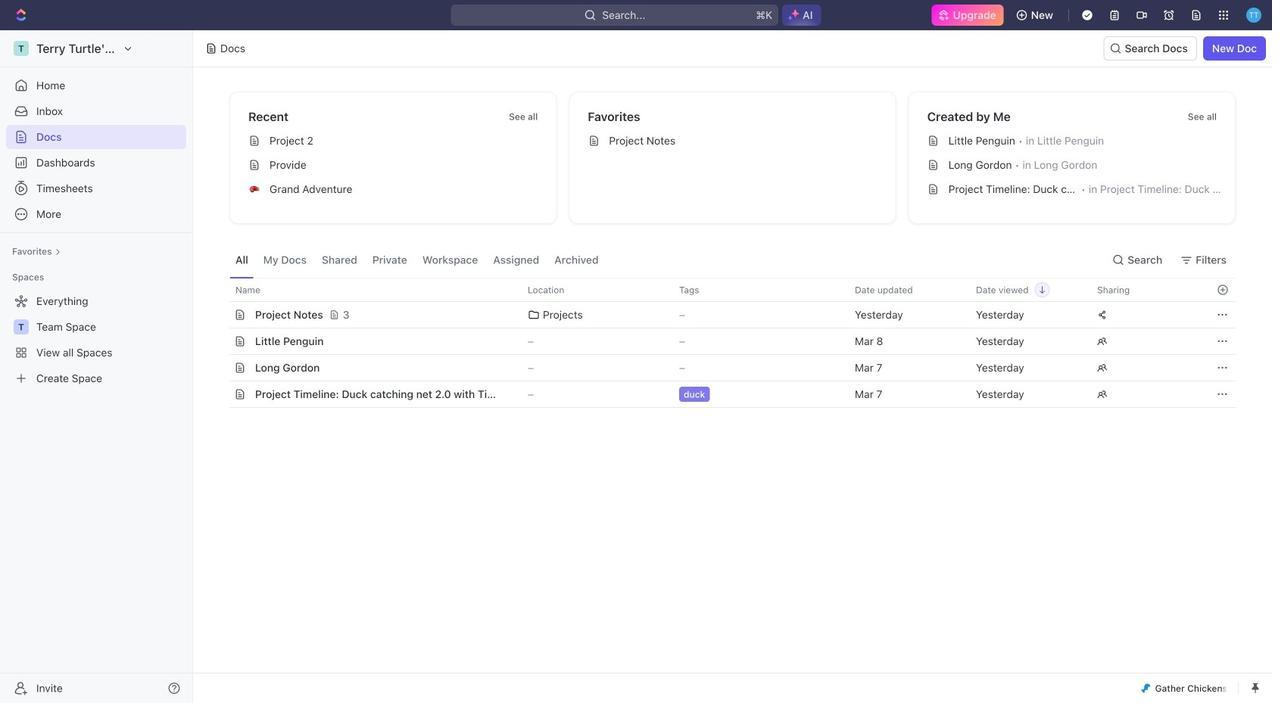 Task type: locate. For each thing, give the bounding box(es) containing it.
tree inside sidebar navigation
[[6, 289, 186, 391]]

tree
[[6, 289, 186, 391]]

drumstick bite image
[[1142, 684, 1151, 694]]

cell
[[216, 302, 233, 328]]

terry turtle's workspace, , element
[[14, 41, 29, 56]]

tab list
[[230, 242, 605, 278]]

table
[[213, 278, 1236, 408]]

row
[[213, 278, 1236, 302], [216, 302, 1236, 329], [213, 328, 1236, 355], [213, 355, 1236, 382], [213, 381, 1236, 408]]



Task type: vqa. For each thing, say whether or not it's contained in the screenshot.
the right team space link
no



Task type: describe. For each thing, give the bounding box(es) containing it.
team space, , element
[[14, 320, 29, 335]]

sidebar navigation
[[0, 30, 196, 704]]



